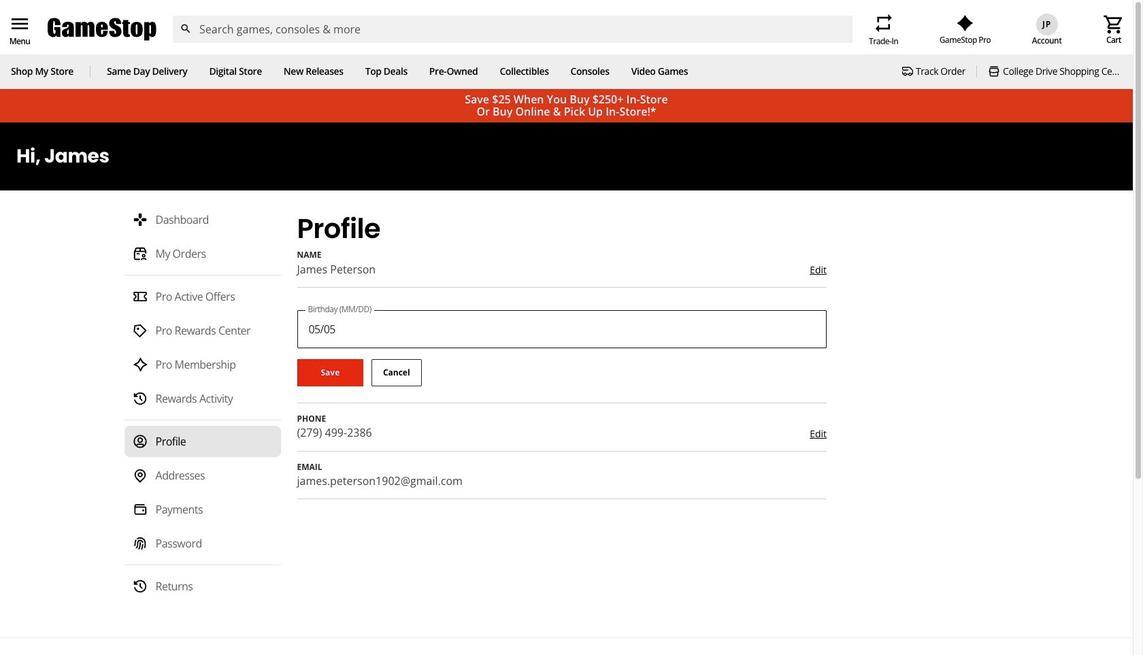 Task type: describe. For each thing, give the bounding box(es) containing it.
my orders icon image
[[132, 247, 147, 261]]

password icon image
[[132, 536, 147, 551]]

gamestop image
[[48, 16, 157, 42]]

returns icon image
[[132, 579, 147, 594]]

pro membership icon image
[[132, 357, 147, 372]]



Task type: locate. For each thing, give the bounding box(es) containing it.
rewards activity icon image
[[132, 391, 147, 406]]

profile icon image
[[132, 434, 147, 449]]

dashboard icon image
[[132, 212, 147, 227]]

pro rewards center icon image
[[132, 323, 147, 338]]

addresses icon image
[[132, 468, 147, 483]]

payments icon image
[[132, 502, 147, 517]]

pro active offers icon image
[[132, 289, 147, 304]]

Search games, consoles & more search field
[[199, 16, 828, 43]]

None text field
[[297, 310, 827, 348]]

None search field
[[172, 16, 853, 43]]

gamestop pro icon image
[[957, 15, 974, 31]]



